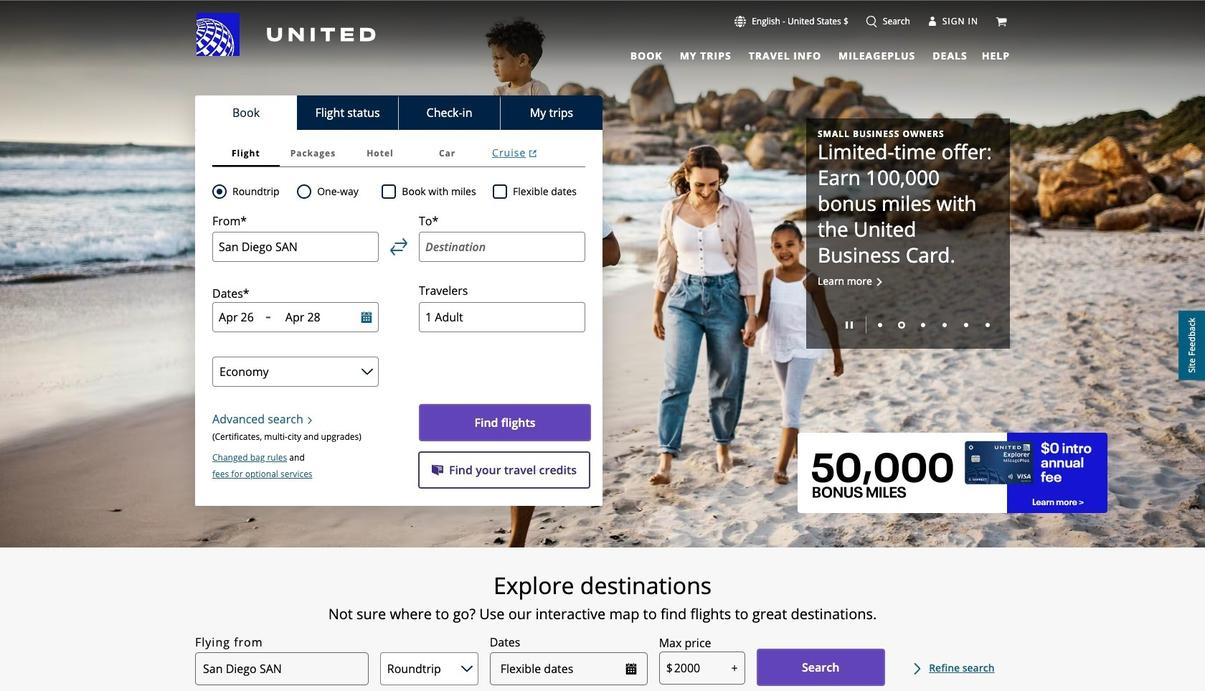 Task type: locate. For each thing, give the bounding box(es) containing it.
slide 2 of 6 image
[[899, 322, 906, 329]]

navigation
[[0, 12, 1206, 64]]

Flying from text field
[[195, 653, 369, 686]]

tab list
[[622, 43, 971, 64], [195, 95, 603, 130], [212, 140, 586, 167]]

explore destinations element
[[113, 571, 1093, 600]]

slide 6 of 6 image
[[986, 323, 991, 328]]

flying from element
[[195, 634, 263, 651]]

view cart, click to view list of recently searched saved trips. image
[[996, 16, 1008, 27]]

pause image
[[846, 322, 853, 329]]

None text field
[[659, 652, 746, 685]]

slide 3 of 6 image
[[922, 323, 926, 328]]

main content
[[0, 1, 1206, 691]]

slide 4 of 6 image
[[943, 323, 948, 328]]

reverse origin and destination image
[[390, 238, 408, 256]]

round trip flight search element
[[227, 183, 280, 200]]



Task type: vqa. For each thing, say whether or not it's contained in the screenshot.
Origin 'text field' in the top left of the page
no



Task type: describe. For each thing, give the bounding box(es) containing it.
united logo link to homepage image
[[197, 13, 376, 56]]

slide 5 of 6 image
[[965, 323, 969, 328]]

1 vertical spatial tab list
[[195, 95, 603, 130]]

carousel buttons element
[[818, 312, 999, 337]]

one way flight search element
[[312, 183, 359, 200]]

Return text field
[[286, 310, 342, 325]]

not sure where to go? use our interactive map to find flights to great destinations. element
[[113, 606, 1093, 623]]

please enter the max price in the input text or tab to access the slider to set the max price. element
[[659, 635, 712, 652]]

Departure text field
[[219, 310, 260, 325]]

2 vertical spatial tab list
[[212, 140, 586, 167]]

flexible dates image
[[626, 664, 637, 675]]

book with miles element
[[382, 183, 493, 200]]

slide 1 of 6 image
[[879, 323, 883, 328]]

Destination text field
[[419, 232, 586, 262]]

currently in english united states	$ enter to change image
[[735, 16, 747, 27]]

0 vertical spatial tab list
[[622, 43, 971, 64]]



